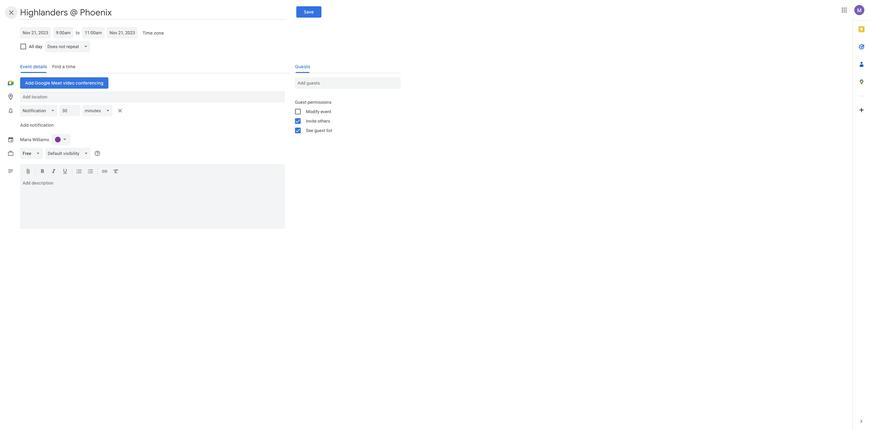 Task type: vqa. For each thing, say whether or not it's contained in the screenshot.
Saturday, October 28 element
no



Task type: describe. For each thing, give the bounding box(es) containing it.
permissions
[[308, 100, 332, 105]]

End date text field
[[110, 29, 135, 36]]

remove formatting image
[[113, 168, 119, 176]]

day
[[35, 44, 42, 49]]

time
[[143, 30, 153, 36]]

save
[[304, 9, 314, 15]]

modify
[[306, 109, 320, 114]]

Start time text field
[[56, 29, 71, 36]]

see guest list
[[306, 128, 333, 133]]

formatting options toolbar
[[20, 164, 285, 179]]

group containing guest permissions
[[290, 98, 401, 135]]

Title text field
[[20, 6, 287, 20]]

time zone button
[[140, 27, 167, 39]]

add notification button
[[18, 118, 56, 133]]

add notification
[[20, 122, 54, 128]]

zone
[[154, 30, 164, 36]]

Start date text field
[[23, 29, 48, 36]]

maria
[[20, 137, 31, 142]]

30 minutes before element
[[20, 104, 125, 118]]

underline image
[[62, 168, 68, 176]]

save button
[[297, 6, 322, 18]]

others
[[318, 119, 330, 124]]

time zone
[[143, 30, 164, 36]]

Location text field
[[23, 91, 283, 103]]

Guests text field
[[298, 77, 398, 89]]

event
[[321, 109, 332, 114]]

all
[[29, 44, 34, 49]]



Task type: locate. For each thing, give the bounding box(es) containing it.
bulleted list image
[[87, 168, 94, 176]]

to
[[76, 30, 80, 35]]

None field
[[45, 41, 93, 52], [20, 105, 60, 116], [83, 105, 115, 116], [20, 148, 45, 159], [45, 148, 93, 159], [45, 41, 93, 52], [20, 105, 60, 116], [83, 105, 115, 116], [20, 148, 45, 159], [45, 148, 93, 159]]

Minutes in advance for notification number field
[[62, 105, 78, 116]]

italic image
[[51, 168, 57, 176]]

Description text field
[[20, 181, 285, 228]]

guest permissions
[[295, 100, 332, 105]]

guest
[[315, 128, 326, 133]]

invite
[[306, 119, 317, 124]]

invite others
[[306, 119, 330, 124]]

list
[[327, 128, 333, 133]]

numbered list image
[[76, 168, 82, 176]]

all day
[[29, 44, 42, 49]]

insert link image
[[102, 168, 108, 176]]

notification
[[30, 122, 54, 128]]

bold image
[[39, 168, 46, 176]]

tab list
[[854, 20, 871, 413]]

see
[[306, 128, 314, 133]]

maria williams
[[20, 137, 49, 142]]

guest
[[295, 100, 307, 105]]

group
[[290, 98, 401, 135]]

add
[[20, 122, 29, 128]]

williams
[[32, 137, 49, 142]]

modify event
[[306, 109, 332, 114]]

End time text field
[[85, 29, 102, 36]]



